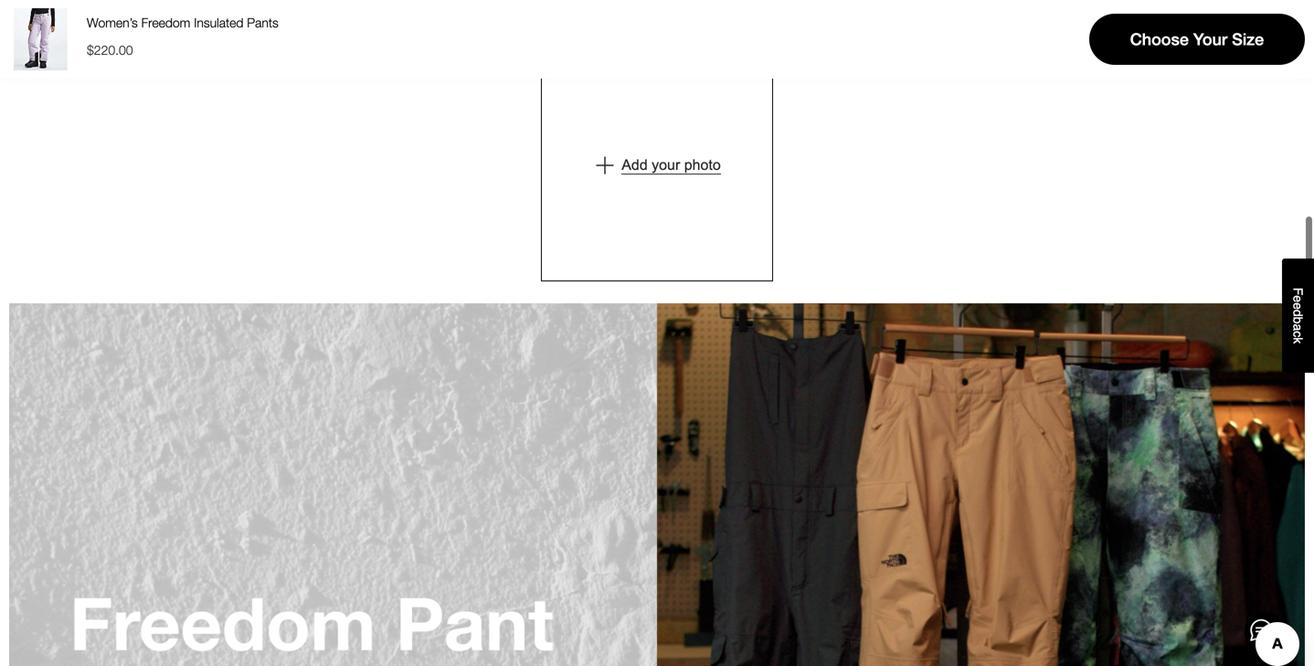Task type: describe. For each thing, give the bounding box(es) containing it.
d
[[1291, 310, 1306, 317]]

your
[[1194, 30, 1228, 49]]

b
[[1291, 317, 1306, 324]]

choose your size button
[[1090, 14, 1306, 65]]

$220.00
[[87, 43, 133, 58]]

f e e d b a c k
[[1291, 288, 1306, 344]]

1 e from the top
[[1291, 296, 1306, 303]]

f
[[1291, 288, 1306, 296]]

2 e from the top
[[1291, 303, 1306, 310]]

size
[[1233, 30, 1265, 49]]

pants
[[247, 15, 279, 30]]

k
[[1291, 338, 1306, 344]]

a
[[1291, 324, 1306, 331]]

https://images.thenorthface.com/is/image/thenorthface/nf0a5acy_pmi_hero?$color swatch$ image
[[9, 8, 71, 70]]

add
[[622, 157, 648, 173]]

women's
[[87, 15, 138, 30]]



Task type: locate. For each thing, give the bounding box(es) containing it.
c
[[1291, 331, 1306, 338]]

f e e d b a c k button
[[1283, 259, 1315, 373]]

choose
[[1131, 30, 1189, 49]]

photo
[[685, 157, 721, 173]]

your
[[652, 157, 680, 173]]

add your photo button
[[541, 50, 773, 282]]

choose your size
[[1131, 30, 1265, 49]]

e up d
[[1291, 296, 1306, 303]]

freedom
[[141, 15, 190, 30]]

add your photo
[[622, 157, 721, 173]]

e up b
[[1291, 303, 1306, 310]]

insulated
[[194, 15, 244, 30]]

e
[[1291, 296, 1306, 303], [1291, 303, 1306, 310]]

women's freedom insulated pants
[[87, 15, 279, 30]]



Task type: vqa. For each thing, say whether or not it's contained in the screenshot.
clay red/mr. pink Option for the leftmost Sun Sprite/Sulphur Spring Green radio
no



